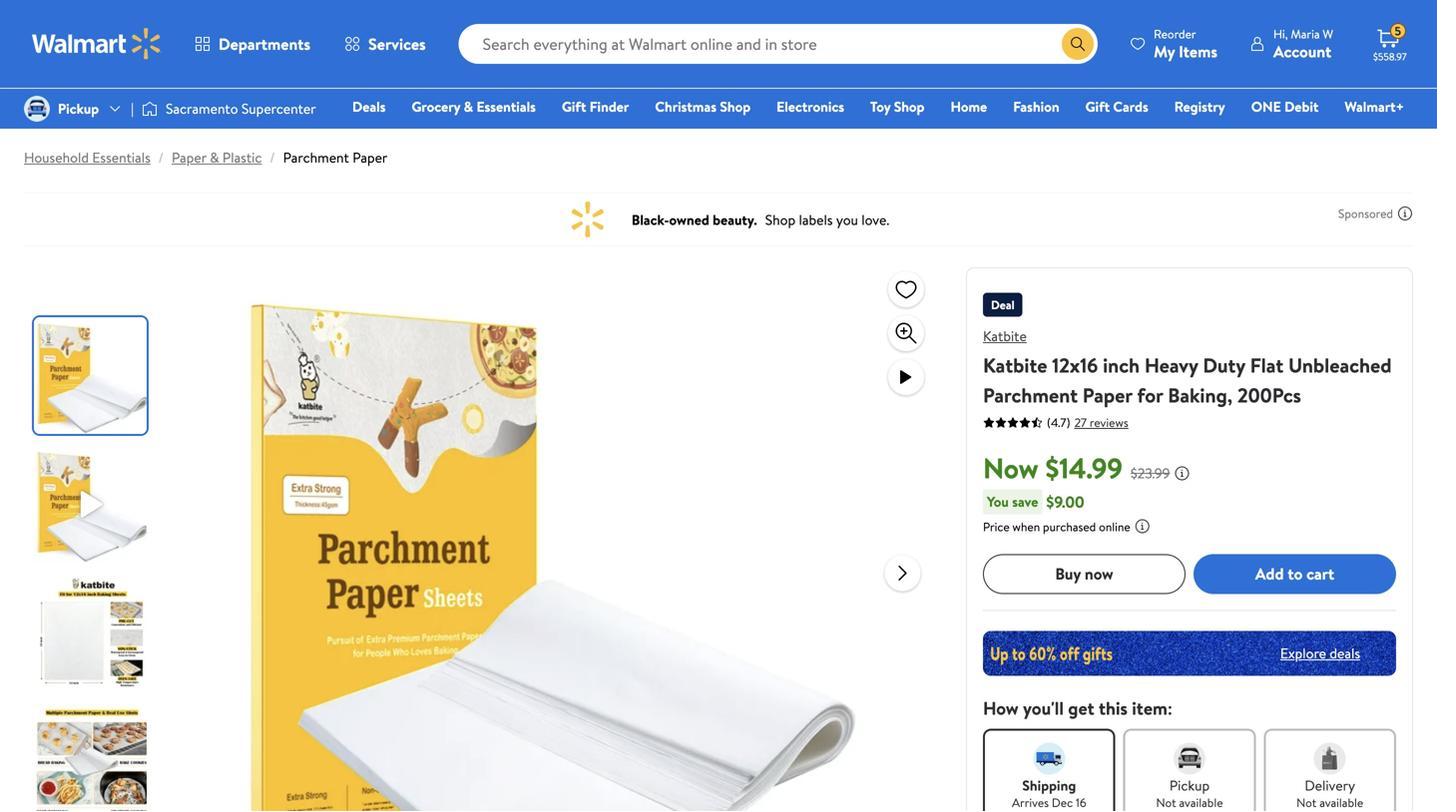 Task type: describe. For each thing, give the bounding box(es) containing it.
toy
[[870, 97, 891, 116]]

katbite 12x16 inch heavy duty flat unbleached parchment paper for baking, 200pcs - image 2 of 10 image
[[34, 446, 151, 563]]

one debit
[[1251, 97, 1319, 116]]

katbite 12x16 inch heavy duty flat unbleached parchment paper for baking, 200pcs image
[[230, 267, 869, 811]]

christmas shop
[[655, 97, 751, 116]]

one debit link
[[1242, 96, 1328, 117]]

christmas
[[655, 97, 717, 116]]

$9.00
[[1046, 491, 1084, 513]]

household
[[24, 148, 89, 167]]

services
[[368, 33, 426, 55]]

christmas shop link
[[646, 96, 760, 117]]

reorder
[[1154, 25, 1196, 42]]

duty
[[1203, 351, 1245, 379]]

this
[[1099, 696, 1128, 721]]

not for delivery
[[1296, 794, 1317, 811]]

price when purchased online
[[983, 518, 1130, 535]]

add to favorites list, katbite 12x16 inch heavy duty flat unbleached parchment paper for baking, 200pcs image
[[894, 277, 918, 302]]

heavy
[[1145, 351, 1198, 379]]

(4.7)
[[1047, 414, 1070, 431]]

account
[[1273, 40, 1332, 62]]

not for pickup
[[1156, 794, 1176, 811]]

flat
[[1250, 351, 1284, 379]]

debit
[[1284, 97, 1319, 116]]

explore
[[1280, 644, 1326, 663]]

0 horizontal spatial parchment
[[283, 148, 349, 167]]

gift finder
[[562, 97, 629, 116]]

when
[[1012, 518, 1040, 535]]

deal
[[991, 296, 1015, 313]]

up to sixty percent off deals. shop now. image
[[983, 631, 1396, 676]]

services button
[[327, 20, 443, 68]]

how you'll get this item:
[[983, 696, 1173, 721]]

delivery
[[1305, 776, 1355, 795]]

katbite katbite 12x16 inch heavy duty flat unbleached parchment paper for baking, 200pcs
[[983, 326, 1392, 409]]

you'll
[[1023, 696, 1064, 721]]

ad disclaimer and feedback image
[[1397, 206, 1413, 222]]

next media item image
[[891, 561, 915, 585]]

gift for gift finder
[[562, 97, 586, 116]]

baking,
[[1168, 381, 1233, 409]]

online
[[1099, 518, 1130, 535]]

2 / from the left
[[270, 148, 275, 167]]

(4.7) 27 reviews
[[1047, 414, 1128, 431]]

add
[[1255, 563, 1284, 585]]

explore deals link
[[1272, 636, 1368, 671]]

grocery & essentials link
[[403, 96, 545, 117]]

27 reviews link
[[1070, 414, 1128, 431]]

5
[[1395, 23, 1401, 40]]

departments button
[[178, 20, 327, 68]]

supercenter
[[241, 99, 316, 118]]

now
[[983, 449, 1039, 488]]

delivery not available
[[1296, 776, 1363, 811]]

pickup for pickup
[[58, 99, 99, 118]]

toy shop
[[870, 97, 925, 116]]

dec
[[1052, 794, 1073, 811]]

buy now
[[1055, 563, 1113, 585]]

Search search field
[[459, 24, 1098, 64]]

intent image for shipping image
[[1033, 743, 1065, 775]]

walmart+ link
[[1336, 96, 1413, 117]]

maria
[[1291, 25, 1320, 42]]

deals
[[1330, 644, 1360, 663]]

shop for christmas shop
[[720, 97, 751, 116]]

200pcs
[[1237, 381, 1301, 409]]

$14.99
[[1045, 449, 1123, 488]]

katbite 12x16 inch heavy duty flat unbleached parchment paper for baking, 200pcs - image 3 of 10 image
[[34, 575, 151, 692]]

legal information image
[[1134, 518, 1150, 534]]

intent image for pickup image
[[1174, 743, 1206, 775]]

parchment paper link
[[283, 148, 388, 167]]

explore deals
[[1280, 644, 1360, 663]]

deals link
[[343, 96, 395, 117]]

add to cart button
[[1194, 554, 1396, 594]]

one
[[1251, 97, 1281, 116]]

search icon image
[[1070, 36, 1086, 52]]

electronics
[[777, 97, 844, 116]]

0 horizontal spatial essentials
[[92, 148, 150, 167]]

$23.99
[[1131, 464, 1170, 483]]

0 vertical spatial essentials
[[476, 97, 536, 116]]

grocery
[[412, 97, 460, 116]]

get
[[1068, 696, 1094, 721]]

cards
[[1113, 97, 1148, 116]]

household essentials link
[[24, 148, 150, 167]]

you
[[987, 492, 1009, 511]]

fashion
[[1013, 97, 1059, 116]]

hi,
[[1273, 25, 1288, 42]]

gift for gift cards
[[1085, 97, 1110, 116]]

home
[[951, 97, 987, 116]]



Task type: vqa. For each thing, say whether or not it's contained in the screenshot.
Frequent
no



Task type: locate. For each thing, give the bounding box(es) containing it.
shop
[[720, 97, 751, 116], [894, 97, 925, 116]]

deals
[[352, 97, 386, 116]]

1 vertical spatial parchment
[[983, 381, 1078, 409]]

toy shop link
[[861, 96, 934, 117]]

unbleached
[[1288, 351, 1392, 379]]

/
[[158, 148, 164, 167], [270, 148, 275, 167]]

pickup up household essentials link on the top left of the page
[[58, 99, 99, 118]]

2 not from the left
[[1296, 794, 1317, 811]]

1 gift from the left
[[562, 97, 586, 116]]

item:
[[1132, 696, 1173, 721]]

0 vertical spatial parchment
[[283, 148, 349, 167]]

& right grocery
[[464, 97, 473, 116]]

1 not from the left
[[1156, 794, 1176, 811]]

&
[[464, 97, 473, 116], [210, 148, 219, 167]]

reorder my items
[[1154, 25, 1217, 62]]

available down the intent image for pickup
[[1179, 794, 1223, 811]]

now $14.99
[[983, 449, 1123, 488]]

katbite down katbite link
[[983, 351, 1047, 379]]

sacramento supercenter
[[166, 99, 316, 118]]

paper up reviews in the right bottom of the page
[[1083, 381, 1132, 409]]

registry
[[1174, 97, 1225, 116]]

fashion link
[[1004, 96, 1068, 117]]

0 horizontal spatial /
[[158, 148, 164, 167]]

gift
[[562, 97, 586, 116], [1085, 97, 1110, 116]]

& left plastic
[[210, 148, 219, 167]]

2 horizontal spatial paper
[[1083, 381, 1132, 409]]

1 horizontal spatial pickup
[[1169, 776, 1210, 795]]

now
[[1085, 563, 1113, 585]]

0 horizontal spatial paper
[[172, 148, 206, 167]]

katbite 12x16 inch heavy duty flat unbleached parchment paper for baking, 200pcs - image 4 of 10 image
[[34, 704, 151, 811]]

to
[[1288, 563, 1303, 585]]

shop inside 'link'
[[720, 97, 751, 116]]

buy
[[1055, 563, 1081, 585]]

0 vertical spatial pickup
[[58, 99, 99, 118]]

cart
[[1306, 563, 1334, 585]]

my
[[1154, 40, 1175, 62]]

gift cards link
[[1076, 96, 1157, 117]]

add to cart
[[1255, 563, 1334, 585]]

katbite link
[[983, 326, 1027, 346]]

electronics link
[[768, 96, 853, 117]]

/ right plastic
[[270, 148, 275, 167]]

intent image for delivery image
[[1314, 743, 1346, 775]]

/ left paper & plastic link
[[158, 148, 164, 167]]

parchment
[[283, 148, 349, 167], [983, 381, 1078, 409]]

1 horizontal spatial /
[[270, 148, 275, 167]]

home link
[[942, 96, 996, 117]]

parchment down the supercenter
[[283, 148, 349, 167]]

how
[[983, 696, 1019, 721]]

view video image
[[894, 365, 918, 389]]

0 horizontal spatial gift
[[562, 97, 586, 116]]

Walmart Site-Wide search field
[[459, 24, 1098, 64]]

not down the intent image for delivery
[[1296, 794, 1317, 811]]

12x16
[[1052, 351, 1098, 379]]

1 vertical spatial pickup
[[1169, 776, 1210, 795]]

katbite down deal
[[983, 326, 1027, 346]]

0 horizontal spatial available
[[1179, 794, 1223, 811]]

katbite 12x16 inch heavy duty flat unbleached parchment paper for baking, 200pcs - image 1 of 10 image
[[34, 317, 151, 434]]

pickup not available
[[1156, 776, 1223, 811]]

1 horizontal spatial essentials
[[476, 97, 536, 116]]

2 gift from the left
[[1085, 97, 1110, 116]]

2 katbite from the top
[[983, 351, 1047, 379]]

2 available from the left
[[1319, 794, 1363, 811]]

available inside pickup not available
[[1179, 794, 1223, 811]]

zoom image modal image
[[894, 321, 918, 345]]

0 horizontal spatial not
[[1156, 794, 1176, 811]]

items
[[1179, 40, 1217, 62]]

gift inside "link"
[[562, 97, 586, 116]]

1 vertical spatial essentials
[[92, 148, 150, 167]]

1 shop from the left
[[720, 97, 751, 116]]

0 horizontal spatial shop
[[720, 97, 751, 116]]

walmart+
[[1345, 97, 1404, 116]]

1 horizontal spatial gift
[[1085, 97, 1110, 116]]

available for delivery
[[1319, 794, 1363, 811]]

16
[[1076, 794, 1086, 811]]

not inside delivery not available
[[1296, 794, 1317, 811]]

not inside pickup not available
[[1156, 794, 1176, 811]]

pickup for pickup not available
[[1169, 776, 1210, 795]]

save
[[1012, 492, 1038, 511]]

not
[[1156, 794, 1176, 811], [1296, 794, 1317, 811]]

1 / from the left
[[158, 148, 164, 167]]

reviews
[[1090, 414, 1128, 431]]

paper
[[172, 148, 206, 167], [352, 148, 388, 167], [1083, 381, 1132, 409]]

0 horizontal spatial &
[[210, 148, 219, 167]]

pickup down the intent image for pickup
[[1169, 776, 1210, 795]]

you save $9.00
[[987, 491, 1084, 513]]

 image
[[142, 99, 158, 119]]

1 horizontal spatial shop
[[894, 97, 925, 116]]

for
[[1137, 381, 1163, 409]]

buy now button
[[983, 554, 1186, 594]]

price
[[983, 518, 1010, 535]]

inch
[[1103, 351, 1140, 379]]

w
[[1323, 25, 1333, 42]]

plastic
[[222, 148, 262, 167]]

1 vertical spatial katbite
[[983, 351, 1047, 379]]

paper down sacramento
[[172, 148, 206, 167]]

 image
[[24, 96, 50, 122]]

1 horizontal spatial paper
[[352, 148, 388, 167]]

walmart image
[[32, 28, 162, 60]]

parchment up the (4.7)
[[983, 381, 1078, 409]]

gift left cards
[[1085, 97, 1110, 116]]

shipping
[[1022, 776, 1076, 795]]

1 horizontal spatial available
[[1319, 794, 1363, 811]]

shop for toy shop
[[894, 97, 925, 116]]

shipping arrives dec 16
[[1012, 776, 1086, 811]]

available down the intent image for delivery
[[1319, 794, 1363, 811]]

not down the intent image for pickup
[[1156, 794, 1176, 811]]

sacramento
[[166, 99, 238, 118]]

purchased
[[1043, 518, 1096, 535]]

shop inside "link"
[[894, 97, 925, 116]]

pickup
[[58, 99, 99, 118], [1169, 776, 1210, 795]]

essentials down |
[[92, 148, 150, 167]]

learn more about strikethrough prices image
[[1174, 465, 1190, 481]]

household essentials / paper & plastic / parchment paper
[[24, 148, 388, 167]]

finder
[[590, 97, 629, 116]]

registry link
[[1165, 96, 1234, 117]]

shop right toy
[[894, 97, 925, 116]]

1 horizontal spatial parchment
[[983, 381, 1078, 409]]

1 katbite from the top
[[983, 326, 1027, 346]]

available
[[1179, 794, 1223, 811], [1319, 794, 1363, 811]]

parchment inside "katbite katbite 12x16 inch heavy duty flat unbleached parchment paper for baking, 200pcs"
[[983, 381, 1078, 409]]

essentials right grocery
[[476, 97, 536, 116]]

1 horizontal spatial &
[[464, 97, 473, 116]]

departments
[[219, 33, 310, 55]]

grocery & essentials
[[412, 97, 536, 116]]

paper inside "katbite katbite 12x16 inch heavy duty flat unbleached parchment paper for baking, 200pcs"
[[1083, 381, 1132, 409]]

0 horizontal spatial pickup
[[58, 99, 99, 118]]

1 vertical spatial &
[[210, 148, 219, 167]]

gift left finder
[[562, 97, 586, 116]]

paper down deals link
[[352, 148, 388, 167]]

available inside delivery not available
[[1319, 794, 1363, 811]]

sponsored
[[1338, 205, 1393, 222]]

1 available from the left
[[1179, 794, 1223, 811]]

available for pickup
[[1179, 794, 1223, 811]]

1 horizontal spatial not
[[1296, 794, 1317, 811]]

essentials
[[476, 97, 536, 116], [92, 148, 150, 167]]

shop right christmas
[[720, 97, 751, 116]]

0 vertical spatial &
[[464, 97, 473, 116]]

0 vertical spatial katbite
[[983, 326, 1027, 346]]

arrives
[[1012, 794, 1049, 811]]

2 shop from the left
[[894, 97, 925, 116]]

gift finder link
[[553, 96, 638, 117]]

paper & plastic link
[[172, 148, 262, 167]]

gift cards
[[1085, 97, 1148, 116]]

pickup inside pickup not available
[[1169, 776, 1210, 795]]



